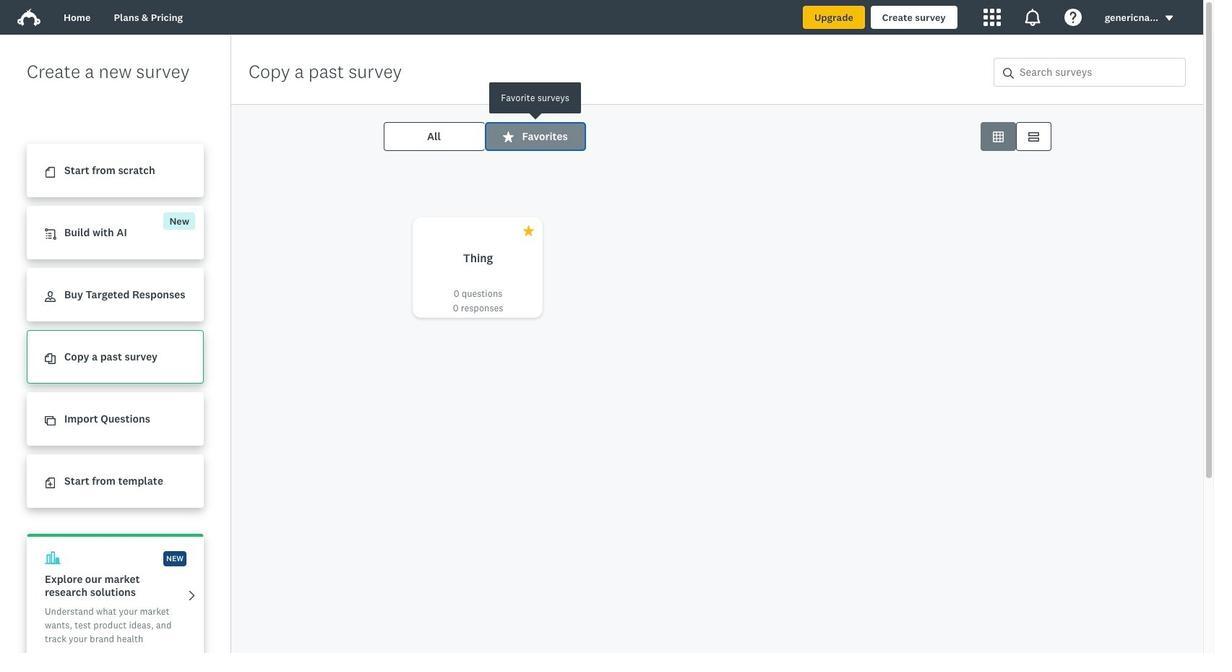 Task type: describe. For each thing, give the bounding box(es) containing it.
documentclone image
[[45, 354, 56, 365]]

help icon image
[[1065, 9, 1082, 26]]

chevronright image
[[187, 590, 197, 601]]

1 vertical spatial starfilled image
[[523, 226, 534, 236]]

1 brand logo image from the top
[[17, 6, 40, 29]]

search image
[[1003, 68, 1014, 79]]

user image
[[45, 292, 56, 302]]

document image
[[45, 167, 56, 178]]

Search surveys field
[[1014, 59, 1186, 86]]



Task type: vqa. For each thing, say whether or not it's contained in the screenshot.
Search text field
no



Task type: locate. For each thing, give the bounding box(es) containing it.
grid image
[[993, 131, 1004, 142]]

2 brand logo image from the top
[[17, 9, 40, 26]]

dropdown arrow icon image
[[1165, 13, 1175, 23], [1166, 16, 1174, 21]]

1 horizontal spatial starfilled image
[[523, 226, 534, 236]]

0 vertical spatial starfilled image
[[503, 131, 514, 142]]

textboxmultiple image
[[1028, 131, 1039, 142]]

tooltip
[[427, 82, 644, 114]]

0 horizontal spatial starfilled image
[[503, 131, 514, 142]]

documentplus image
[[45, 478, 56, 489]]

clone image
[[45, 416, 56, 427]]

notification center icon image
[[1024, 9, 1042, 26]]

brand logo image
[[17, 6, 40, 29], [17, 9, 40, 26]]

products icon image
[[984, 9, 1001, 26], [984, 9, 1001, 26]]

starfilled image
[[503, 131, 514, 142], [523, 226, 534, 236]]



